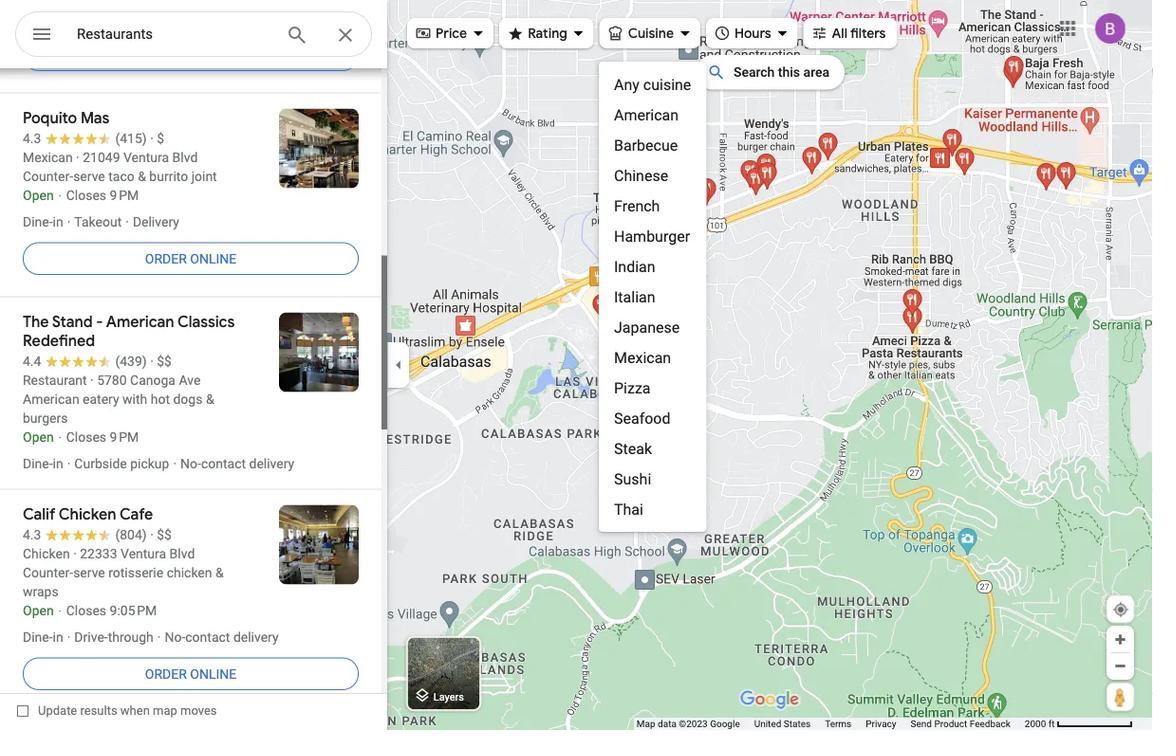 Task type: vqa. For each thing, say whether or not it's contained in the screenshot.
Parking
no



Task type: locate. For each thing, give the bounding box(es) containing it.
hours
[[735, 25, 771, 42]]

indian
[[614, 258, 655, 276]]

any
[[614, 75, 639, 93]]

google maps element
[[0, 0, 1153, 731]]

2 order from the top
[[145, 667, 187, 683]]

update
[[38, 704, 77, 718]]

send product feedback button
[[911, 718, 1011, 731]]

when
[[120, 704, 150, 718]]

 button
[[15, 11, 68, 61]]

show your location image
[[1112, 602, 1129, 619]]

online
[[190, 251, 236, 267], [190, 667, 236, 683]]

data
[[658, 719, 677, 730]]

0 vertical spatial order online link
[[23, 236, 359, 282]]

2 order online from the top
[[145, 667, 236, 683]]

pizza
[[614, 379, 651, 397]]

united states button
[[754, 718, 811, 731]]

collapse side panel image
[[388, 355, 409, 376]]

privacy
[[866, 719, 896, 730]]

2000 ft button
[[1025, 719, 1133, 730]]

None field
[[77, 23, 270, 46]]

zoom in image
[[1113, 633, 1127, 647]]

japanese
[[614, 318, 680, 336]]

1 order online from the top
[[145, 251, 236, 267]]

footer
[[637, 718, 1025, 731]]

0 vertical spatial order
[[145, 251, 187, 267]]

send
[[911, 719, 932, 730]]

terms button
[[825, 718, 852, 731]]

1 vertical spatial order online
[[145, 667, 236, 683]]

sushi
[[614, 470, 651, 488]]

order online link
[[23, 236, 359, 282], [23, 652, 359, 698]]

©2023
[[679, 719, 708, 730]]

moves
[[180, 704, 217, 718]]

google
[[710, 719, 740, 730]]

0 vertical spatial online
[[190, 251, 236, 267]]

united states
[[754, 719, 811, 730]]

american
[[614, 106, 679, 124]]

 rating
[[507, 22, 567, 43]]

product
[[934, 719, 967, 730]]

 search field
[[15, 11, 372, 61]]

order
[[145, 251, 187, 267], [145, 667, 187, 683]]

cuisine
[[643, 75, 691, 93]]

0 vertical spatial order online
[[145, 251, 236, 267]]

hamburger
[[614, 227, 690, 245]]

price
[[436, 25, 467, 42]]


[[714, 22, 731, 43]]

rating
[[528, 25, 567, 42]]

Restaurants field
[[15, 11, 372, 58]]

united
[[754, 719, 781, 730]]

1 vertical spatial order
[[145, 667, 187, 683]]

footer containing map data ©2023 google
[[637, 718, 1025, 731]]

chinese
[[614, 167, 668, 185]]

update results when map moves
[[38, 704, 217, 718]]

 all filters
[[811, 22, 886, 43]]

mexican
[[614, 349, 671, 367]]

zoom out image
[[1113, 660, 1127, 674]]

2000
[[1025, 719, 1046, 730]]

order online
[[145, 251, 236, 267], [145, 667, 236, 683]]

french
[[614, 197, 660, 215]]

results for restaurants feed
[[0, 0, 387, 713]]

steak
[[614, 440, 652, 458]]

map data ©2023 google
[[637, 719, 740, 730]]

1 vertical spatial online
[[190, 667, 236, 683]]

1 vertical spatial order online link
[[23, 652, 359, 698]]

privacy button
[[866, 718, 896, 731]]

price button
[[407, 12, 494, 54]]

seafood
[[614, 410, 670, 428]]

1 order from the top
[[145, 251, 187, 267]]



Task type: describe. For each thing, give the bounding box(es) containing it.
layers
[[433, 691, 464, 703]]

cuisine
[[628, 25, 674, 42]]

any cuisine
[[614, 75, 691, 93]]

thai
[[614, 501, 643, 519]]

send product feedback
[[911, 719, 1011, 730]]

cuisine menu
[[599, 62, 706, 532]]

terms
[[825, 719, 852, 730]]

ft
[[1048, 719, 1055, 730]]


[[30, 20, 53, 48]]


[[507, 22, 524, 43]]

 hours
[[714, 22, 771, 43]]

all
[[832, 25, 847, 42]]

2000 ft
[[1025, 719, 1055, 730]]

search this area
[[734, 65, 829, 80]]

search this area button
[[696, 55, 845, 90]]

none field inside restaurants field
[[77, 23, 270, 46]]

cuisine button
[[600, 12, 700, 54]]

results
[[80, 704, 117, 718]]

google account: bob builder  
(b0bth3builder2k23@gmail.com) image
[[1095, 13, 1126, 44]]

states
[[784, 719, 811, 730]]

barbecue
[[614, 136, 678, 154]]

map
[[153, 704, 177, 718]]

1 order online link from the top
[[23, 236, 359, 282]]

search
[[734, 65, 775, 80]]

footer inside google maps element
[[637, 718, 1025, 731]]

this
[[778, 65, 800, 80]]

feedback
[[970, 719, 1011, 730]]

show street view coverage image
[[1107, 683, 1134, 712]]


[[811, 22, 828, 43]]

2 order online link from the top
[[23, 652, 359, 698]]

1 online from the top
[[190, 251, 236, 267]]

Update results when map moves checkbox
[[17, 699, 217, 723]]

filters
[[850, 25, 886, 42]]

area
[[803, 65, 829, 80]]

italian
[[614, 288, 655, 306]]

2 online from the top
[[190, 667, 236, 683]]

map
[[637, 719, 655, 730]]



